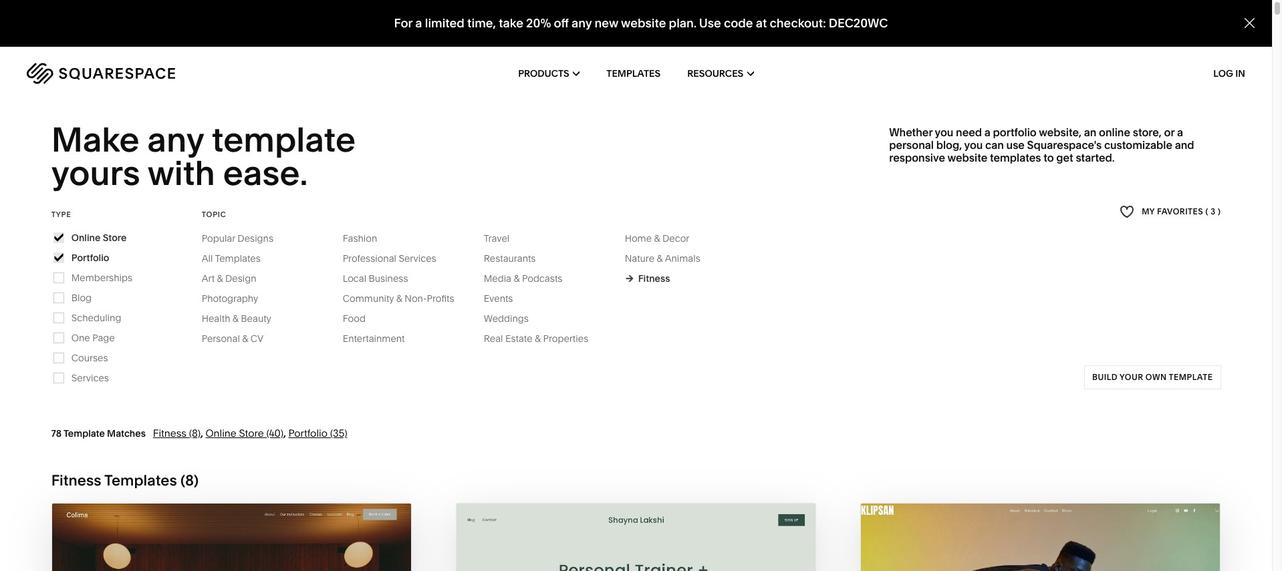 Task type: locate. For each thing, give the bounding box(es) containing it.
(40)
[[266, 427, 284, 440]]

& left non-
[[396, 293, 403, 305]]

, left portfolio (35) "link"
[[284, 427, 286, 440]]

you left need
[[935, 126, 954, 139]]

own
[[1146, 372, 1167, 382]]

you left can
[[965, 138, 983, 152]]

for a limited time, take 20% off any new website plan. use code at checkout: dec20wc
[[394, 16, 889, 31]]

popular designs
[[202, 233, 274, 245]]

matches
[[107, 428, 146, 440]]

food
[[343, 313, 366, 325]]

& for design
[[217, 273, 223, 285]]

website down need
[[948, 151, 988, 165]]

all templates link
[[202, 253, 274, 265]]

)
[[1219, 207, 1221, 217], [194, 472, 199, 490]]

restaurants
[[484, 253, 536, 265]]

1 horizontal spatial template
[[1169, 372, 1213, 382]]

1 vertical spatial services
[[71, 372, 109, 384]]

1 vertical spatial store
[[239, 427, 264, 440]]

2 , from the left
[[284, 427, 286, 440]]

& right health
[[233, 313, 239, 325]]

1 vertical spatial fitness
[[153, 427, 187, 440]]

a
[[416, 16, 422, 31], [985, 126, 991, 139], [1178, 126, 1184, 139]]

) right the 3
[[1219, 207, 1221, 217]]

0 horizontal spatial templates
[[104, 472, 177, 490]]

2 vertical spatial fitness
[[51, 472, 101, 490]]

my
[[1142, 207, 1155, 217]]

fitness link
[[625, 273, 670, 285]]

0 horizontal spatial any
[[147, 119, 204, 161]]

& right the media on the top
[[514, 273, 520, 285]]

& left cv
[[242, 333, 248, 345]]

( down fitness (8) link
[[180, 472, 185, 490]]

0 horizontal spatial (
[[180, 472, 185, 490]]

& right art
[[217, 273, 223, 285]]

services up business
[[399, 253, 437, 265]]

personal
[[890, 138, 934, 152]]

templates down popular designs
[[215, 253, 261, 265]]

portfolio
[[71, 252, 109, 264], [289, 427, 328, 440]]

can
[[986, 138, 1004, 152]]

1 horizontal spatial ,
[[284, 427, 286, 440]]

1 vertical spatial (
[[180, 472, 185, 490]]

make any template yours with ease. main content
[[0, 0, 1283, 572]]

1 horizontal spatial )
[[1219, 207, 1221, 217]]

services down courses
[[71, 372, 109, 384]]

fitness left (8) in the left of the page
[[153, 427, 187, 440]]

& for non-
[[396, 293, 403, 305]]

0 vertical spatial website
[[621, 16, 666, 31]]

fitness down nature & animals
[[639, 273, 670, 285]]

0 vertical spatial template
[[212, 119, 356, 161]]

one page
[[71, 332, 115, 344]]

fitness
[[639, 273, 670, 285], [153, 427, 187, 440], [51, 472, 101, 490]]

limited
[[425, 16, 465, 31]]

0 horizontal spatial ,
[[201, 427, 203, 440]]

with
[[148, 153, 215, 194]]

local business link
[[343, 273, 422, 285]]

colima image
[[52, 504, 411, 572]]

0 horizontal spatial store
[[103, 232, 127, 244]]

& right nature
[[657, 253, 663, 265]]

&
[[654, 233, 661, 245], [657, 253, 663, 265], [217, 273, 223, 285], [514, 273, 520, 285], [396, 293, 403, 305], [233, 313, 239, 325], [242, 333, 248, 345], [535, 333, 541, 345]]

template
[[212, 119, 356, 161], [1169, 372, 1213, 382]]

store up memberships
[[103, 232, 127, 244]]

2 vertical spatial templates
[[104, 472, 177, 490]]

& for beauty
[[233, 313, 239, 325]]

0 horizontal spatial a
[[416, 16, 422, 31]]

1 vertical spatial template
[[1169, 372, 1213, 382]]

memberships
[[71, 272, 132, 284]]

events link
[[484, 293, 527, 305]]

( for 3
[[1206, 207, 1209, 217]]

) for fitness templates ( 8 )
[[194, 472, 199, 490]]

real estate & properties link
[[484, 333, 602, 345]]

online
[[1100, 126, 1131, 139]]

travel
[[484, 233, 510, 245]]

events
[[484, 293, 513, 305]]

design
[[225, 273, 257, 285]]

0 vertical spatial services
[[399, 253, 437, 265]]

) down (8) in the left of the page
[[194, 472, 199, 490]]

or
[[1165, 126, 1175, 139]]

78
[[51, 428, 62, 440]]

1 horizontal spatial online
[[206, 427, 237, 440]]

media
[[484, 273, 512, 285]]

0 horizontal spatial fitness
[[51, 472, 101, 490]]

professional services link
[[343, 253, 450, 265]]

0 vertical spatial )
[[1219, 207, 1221, 217]]

0 horizontal spatial template
[[212, 119, 356, 161]]

& right home
[[654, 233, 661, 245]]

all templates
[[202, 253, 261, 265]]

0 vertical spatial online
[[71, 232, 101, 244]]

fitness down template
[[51, 472, 101, 490]]

2 horizontal spatial a
[[1178, 126, 1184, 139]]

online right (8) in the left of the page
[[206, 427, 237, 440]]

& right estate
[[535, 333, 541, 345]]

0 horizontal spatial you
[[935, 126, 954, 139]]

( left the 3
[[1206, 207, 1209, 217]]

, left the online store (40) link
[[201, 427, 203, 440]]

0 horizontal spatial portfolio
[[71, 252, 109, 264]]

beauty
[[241, 313, 271, 325]]

any inside make any template yours with ease.
[[147, 119, 204, 161]]

template inside button
[[1169, 372, 1213, 382]]

portfolio left (35)
[[289, 427, 328, 440]]

none checkbox inside 'make any template yours with ease.' main content
[[54, 253, 63, 263]]

and
[[1176, 138, 1195, 152]]

1 vertical spatial )
[[194, 472, 199, 490]]

any
[[572, 16, 592, 31], [147, 119, 204, 161]]

1 horizontal spatial you
[[965, 138, 983, 152]]

1 horizontal spatial fitness
[[153, 427, 187, 440]]

20%
[[526, 16, 551, 31]]

templates down the for a limited time, take 20% off any new website plan. use code at checkout: dec20wc on the top of page
[[607, 68, 661, 80]]

0 vertical spatial portfolio
[[71, 252, 109, 264]]

fitness templates ( 8 )
[[51, 472, 199, 490]]

portfolio down online store
[[71, 252, 109, 264]]

1 horizontal spatial website
[[948, 151, 988, 165]]

1 horizontal spatial portfolio
[[289, 427, 328, 440]]

templates link
[[607, 47, 661, 100]]

(
[[1206, 207, 1209, 217], [180, 472, 185, 490]]

customizable
[[1105, 138, 1173, 152]]

templates left '8'
[[104, 472, 177, 490]]

a right or
[[1178, 126, 1184, 139]]

1 vertical spatial website
[[948, 151, 988, 165]]

1 horizontal spatial store
[[239, 427, 264, 440]]

personal & cv link
[[202, 333, 277, 345]]

website
[[621, 16, 666, 31], [948, 151, 988, 165]]

& for decor
[[654, 233, 661, 245]]

home & decor
[[625, 233, 690, 245]]

0 vertical spatial templates
[[607, 68, 661, 80]]

off
[[554, 16, 569, 31]]

fitness (8) , online store (40) , portfolio (35)
[[153, 427, 347, 440]]

dec20wc
[[829, 16, 889, 31]]

None checkbox
[[54, 253, 63, 263]]

store
[[103, 232, 127, 244], [239, 427, 264, 440]]

website,
[[1039, 126, 1082, 139]]

non-
[[405, 293, 427, 305]]

restaurants link
[[484, 253, 549, 265]]

fashion
[[343, 233, 377, 245]]

1 horizontal spatial (
[[1206, 207, 1209, 217]]

a right the for
[[416, 16, 422, 31]]

responsive
[[890, 151, 946, 165]]

0 vertical spatial any
[[572, 16, 592, 31]]

1 horizontal spatial templates
[[215, 253, 261, 265]]

lakshi image
[[457, 504, 816, 572]]

online store (40) link
[[206, 427, 284, 440]]

real
[[484, 333, 503, 345]]

1 vertical spatial any
[[147, 119, 204, 161]]

checkout:
[[770, 16, 826, 31]]

0 vertical spatial store
[[103, 232, 127, 244]]

fitness for fitness
[[639, 273, 670, 285]]

health & beauty
[[202, 313, 271, 325]]

need
[[956, 126, 983, 139]]

0 vertical spatial (
[[1206, 207, 1209, 217]]

0 horizontal spatial )
[[194, 472, 199, 490]]

0 vertical spatial fitness
[[639, 273, 670, 285]]

online up memberships
[[71, 232, 101, 244]]

store left (40)
[[239, 427, 264, 440]]

website right new
[[621, 16, 666, 31]]

type
[[51, 210, 71, 219]]

0 horizontal spatial website
[[621, 16, 666, 31]]

media & podcasts link
[[484, 273, 576, 285]]

fitness (8) link
[[153, 427, 201, 440]]

topic
[[202, 210, 226, 219]]

2 horizontal spatial fitness
[[639, 273, 670, 285]]

1 vertical spatial portfolio
[[289, 427, 328, 440]]

1 vertical spatial templates
[[215, 253, 261, 265]]

a right need
[[985, 126, 991, 139]]



Task type: describe. For each thing, give the bounding box(es) containing it.
community
[[343, 293, 394, 305]]

template
[[63, 428, 105, 440]]

log
[[1214, 68, 1234, 80]]

podcasts
[[522, 273, 563, 285]]

personal
[[202, 333, 240, 345]]

decor
[[663, 233, 690, 245]]

time,
[[468, 16, 496, 31]]

( for 8
[[180, 472, 185, 490]]

2 horizontal spatial templates
[[607, 68, 661, 80]]

personal & cv
[[202, 333, 264, 345]]

fitness for fitness (8) , online store (40) , portfolio (35)
[[153, 427, 187, 440]]

real estate & properties
[[484, 333, 589, 345]]

cv
[[251, 333, 264, 345]]

take
[[499, 16, 524, 31]]

estate
[[506, 333, 533, 345]]

popular designs link
[[202, 233, 287, 245]]

home & decor link
[[625, 233, 703, 245]]

entertainment
[[343, 333, 405, 345]]

local business
[[343, 273, 408, 285]]

one
[[71, 332, 90, 344]]

page
[[92, 332, 115, 344]]

1 horizontal spatial a
[[985, 126, 991, 139]]

1 , from the left
[[201, 427, 203, 440]]

& for podcasts
[[514, 273, 520, 285]]

products
[[518, 68, 570, 80]]

squarespace logo link
[[27, 63, 271, 84]]

all
[[202, 253, 213, 265]]

health
[[202, 313, 230, 325]]

whether
[[890, 126, 933, 139]]

art & design link
[[202, 273, 270, 285]]

health & beauty link
[[202, 313, 285, 325]]

0 horizontal spatial services
[[71, 372, 109, 384]]

nature
[[625, 253, 655, 265]]

make any template yours with ease.
[[51, 119, 363, 194]]

art & design
[[202, 273, 257, 285]]

properties
[[543, 333, 589, 345]]

started.
[[1076, 151, 1115, 165]]

plan.
[[669, 16, 697, 31]]

local
[[343, 273, 367, 285]]

profits
[[427, 293, 455, 305]]

) for my favorites ( 3 )
[[1219, 207, 1221, 217]]

my favorites ( 3 )
[[1142, 207, 1221, 217]]

use
[[1007, 138, 1025, 152]]

my favorites ( 3 ) link
[[1120, 203, 1221, 221]]

art
[[202, 273, 215, 285]]

professional
[[343, 253, 397, 265]]

entertainment link
[[343, 333, 418, 345]]

78 template matches
[[51, 428, 146, 440]]

1 horizontal spatial services
[[399, 253, 437, 265]]

weddings
[[484, 313, 529, 325]]

online store
[[71, 232, 127, 244]]

0 horizontal spatial online
[[71, 232, 101, 244]]

make
[[51, 119, 139, 161]]

at
[[756, 16, 767, 31]]

1 vertical spatial online
[[206, 427, 237, 440]]

scheduling
[[71, 312, 121, 324]]

log             in
[[1214, 68, 1246, 80]]

build your own template button
[[1085, 366, 1221, 390]]

to
[[1044, 151, 1054, 165]]

templates
[[991, 151, 1042, 165]]

templates for fitness templates ( 8 )
[[104, 472, 177, 490]]

& for cv
[[242, 333, 248, 345]]

photography
[[202, 293, 258, 305]]

template inside make any template yours with ease.
[[212, 119, 356, 161]]

resources button
[[688, 47, 754, 100]]

yours
[[51, 153, 140, 194]]

fitness for fitness templates ( 8 )
[[51, 472, 101, 490]]

build
[[1093, 372, 1118, 382]]

1 horizontal spatial any
[[572, 16, 592, 31]]

website inside whether you need a portfolio website, an online store, or a personal blog, you can use squarespace's customizable and responsive website templates to get started.
[[948, 151, 988, 165]]

8
[[185, 472, 194, 490]]

templates for all templates
[[215, 253, 261, 265]]

3
[[1211, 207, 1216, 217]]

food link
[[343, 313, 379, 325]]

business
[[369, 273, 408, 285]]

community & non-profits
[[343, 293, 455, 305]]

products button
[[518, 47, 580, 100]]

an
[[1085, 126, 1097, 139]]

travel link
[[484, 233, 523, 245]]

(8)
[[189, 427, 201, 440]]

& for animals
[[657, 253, 663, 265]]

nature & animals
[[625, 253, 701, 265]]

weddings link
[[484, 313, 542, 325]]

designs
[[238, 233, 274, 245]]

klipsan image
[[861, 504, 1221, 572]]

log             in link
[[1214, 68, 1246, 80]]

professional services
[[343, 253, 437, 265]]

code
[[724, 16, 754, 31]]

courses
[[71, 352, 108, 364]]

squarespace logo image
[[27, 63, 175, 84]]

portfolio (35) link
[[289, 427, 347, 440]]

resources
[[688, 68, 744, 80]]

home
[[625, 233, 652, 245]]



Task type: vqa. For each thing, say whether or not it's contained in the screenshot.
the off
yes



